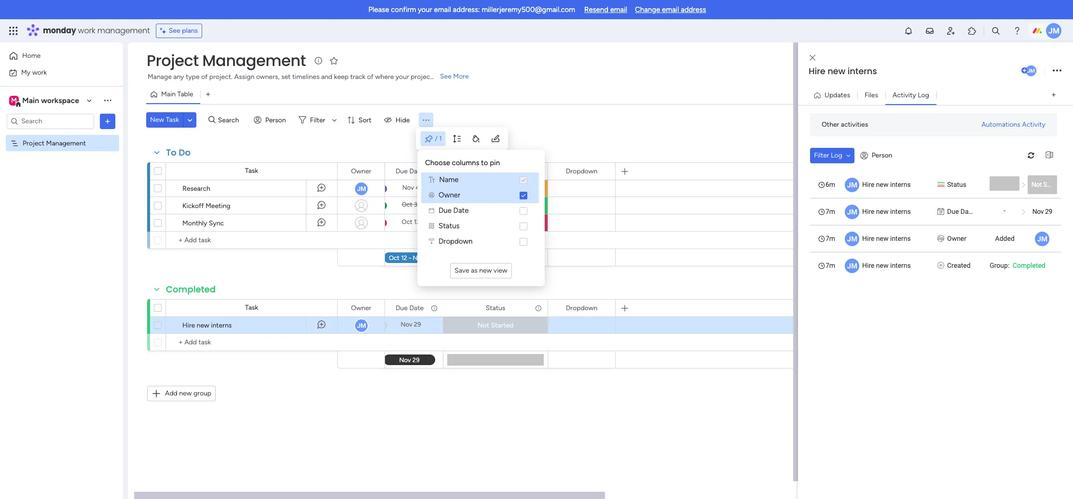 Task type: vqa. For each thing, say whether or not it's contained in the screenshot.
COMPLETED
yes



Task type: describe. For each thing, give the bounding box(es) containing it.
management
[[97, 25, 150, 36]]

pin
[[490, 159, 500, 167]]

any
[[173, 73, 184, 81]]

email for resend email
[[610, 5, 627, 14]]

2 status field from the top
[[483, 303, 508, 314]]

see for see plans
[[169, 27, 180, 35]]

12
[[414, 219, 420, 226]]

view
[[494, 267, 508, 275]]

1 email from the left
[[434, 5, 451, 14]]

manage
[[148, 73, 172, 81]]

other
[[822, 121, 839, 129]]

home
[[22, 52, 41, 60]]

v2 overdue deadline image
[[379, 219, 387, 228]]

see plans button
[[156, 24, 202, 38]]

add view image
[[206, 91, 210, 98]]

column information image for completed
[[430, 305, 438, 312]]

oct for oct 12
[[402, 219, 412, 226]]

1 vertical spatial person
[[872, 152, 892, 160]]

please
[[368, 5, 389, 14]]

log for activity log
[[918, 91, 929, 99]]

completed inside field
[[166, 284, 216, 296]]

0 vertical spatial not
[[1032, 181, 1042, 188]]

manage any type of project. assign owners, set timelines and keep track of where your project stands.
[[148, 73, 456, 81]]

save as new view button
[[450, 263, 512, 279]]

email for change email address
[[662, 5, 679, 14]]

monday work management
[[43, 25, 150, 36]]

to
[[166, 147, 177, 159]]

2 + add task text field from the top
[[171, 337, 333, 349]]

1 + add task text field from the top
[[171, 235, 333, 247]]

1
[[439, 135, 442, 143]]

select product image
[[9, 26, 18, 36]]

1 horizontal spatial 29
[[1045, 208, 1052, 215]]

task for to do
[[245, 167, 258, 175]]

new task
[[150, 116, 179, 124]]

owner field for completed
[[349, 303, 374, 314]]

invite members image
[[946, 26, 956, 36]]

new task button
[[146, 112, 183, 128]]

oct 12
[[402, 219, 420, 226]]

arrow down image
[[329, 114, 340, 126]]

main workspace
[[22, 96, 79, 105]]

updates
[[825, 91, 850, 99]]

0 vertical spatial started
[[1043, 181, 1064, 188]]

/ 1 button
[[420, 132, 446, 146]]

help image
[[1012, 26, 1022, 36]]

hide button
[[380, 112, 416, 128]]

0 horizontal spatial activity
[[893, 91, 916, 99]]

dapulse drag 2 image
[[800, 261, 803, 271]]

1 horizontal spatial activity
[[1022, 120, 1046, 129]]

please confirm your email address: millerjeremy500@gmail.com
[[368, 5, 575, 14]]

hire new interns inside field
[[809, 65, 877, 77]]

6m
[[826, 181, 835, 188]]

main table button
[[146, 87, 200, 102]]

export to excel image
[[1042, 152, 1057, 159]]

show board description image
[[313, 56, 324, 66]]

dapulse person column image
[[429, 193, 434, 198]]

1 due date field from the top
[[393, 166, 426, 177]]

filter button
[[295, 112, 340, 128]]

1 of from the left
[[201, 73, 208, 81]]

hire for status
[[862, 181, 875, 188]]

interns for due date
[[890, 208, 911, 215]]

project
[[411, 73, 433, 81]]

add to favorites image
[[329, 56, 339, 65]]

options image
[[103, 117, 112, 126]]

name
[[439, 176, 459, 184]]

activity log
[[893, 91, 929, 99]]

work for monday
[[78, 25, 95, 36]]

resend email
[[584, 5, 627, 14]]

0 vertical spatial nov
[[402, 184, 414, 192]]

activities
[[841, 121, 868, 129]]

files button
[[857, 88, 886, 103]]

Project Management field
[[144, 50, 308, 71]]

change email address
[[635, 5, 706, 14]]

added
[[995, 235, 1015, 242]]

options image
[[1053, 64, 1062, 77]]

Search field
[[216, 113, 245, 127]]

7m for created
[[826, 262, 835, 270]]

hire new interns for owner
[[862, 235, 911, 242]]

working on it
[[476, 185, 516, 193]]

hire new interns for status
[[862, 181, 911, 188]]

new
[[150, 116, 164, 124]]

/
[[435, 135, 438, 143]]

v2 multiple person column image
[[938, 234, 944, 244]]

home button
[[6, 48, 104, 64]]

monthly
[[182, 220, 207, 228]]

meeting
[[206, 202, 230, 210]]

add view image
[[1052, 92, 1056, 99]]

keep
[[334, 73, 349, 81]]

7m for due date
[[826, 208, 835, 215]]

see more
[[440, 72, 469, 81]]

v2 status outline image
[[429, 224, 434, 229]]

0 vertical spatial completed
[[1013, 262, 1046, 270]]

1 vertical spatial not
[[478, 322, 489, 330]]

4
[[416, 184, 419, 192]]

see more link
[[439, 72, 470, 82]]

0 horizontal spatial person
[[265, 116, 286, 124]]

new inside field
[[828, 65, 846, 77]]

0 horizontal spatial nov 29
[[401, 321, 421, 329]]

work for my
[[32, 68, 47, 76]]

2 of from the left
[[367, 73, 374, 81]]

2 dropdown field from the top
[[563, 303, 600, 314]]

1 dropdown field from the top
[[563, 166, 600, 177]]

my work
[[21, 68, 47, 76]]

other activities
[[822, 121, 868, 129]]

monthly sync
[[182, 220, 224, 228]]

assign
[[234, 73, 254, 81]]

plans
[[182, 27, 198, 35]]

1 status field from the top
[[483, 166, 508, 177]]

column information image
[[430, 168, 438, 175]]

oct for oct 31
[[402, 201, 412, 208]]

to do
[[166, 147, 191, 159]]

main for main workspace
[[22, 96, 39, 105]]

filter log
[[814, 151, 842, 159]]

save as new view
[[455, 267, 508, 275]]

group
[[193, 390, 211, 398]]

type
[[186, 73, 200, 81]]

add new group button
[[147, 387, 216, 402]]

management inside list box
[[46, 139, 86, 147]]

activity log button
[[886, 88, 937, 103]]

dapulse addbtn image
[[1022, 68, 1028, 74]]

project.
[[209, 73, 233, 81]]

on
[[502, 185, 510, 193]]

resend email link
[[584, 5, 627, 14]]

change email address link
[[635, 5, 706, 14]]

hire for owner
[[862, 235, 875, 242]]

nov 4
[[402, 184, 419, 192]]

add
[[165, 390, 177, 398]]

more
[[453, 72, 469, 81]]

my work button
[[6, 65, 104, 80]]



Task type: locate. For each thing, give the bounding box(es) containing it.
1 vertical spatial + add task text field
[[171, 337, 333, 349]]

dapulse date column image
[[938, 207, 944, 217]]

workspace image
[[9, 95, 19, 106]]

2 oct from the top
[[402, 219, 412, 226]]

0 vertical spatial your
[[418, 5, 432, 14]]

Hire new interns field
[[806, 65, 1020, 78]]

1 7m from the top
[[826, 208, 835, 215]]

interns inside field
[[848, 65, 877, 77]]

7m
[[826, 208, 835, 215], [826, 235, 835, 242], [826, 262, 835, 270]]

v2 done deadline image
[[379, 201, 387, 211]]

3 7m from the top
[[826, 262, 835, 270]]

person button right angle down image
[[856, 148, 898, 163]]

and
[[321, 73, 332, 81]]

see plans
[[169, 27, 198, 35]]

done
[[488, 202, 504, 210]]

due date
[[396, 167, 424, 175], [439, 207, 469, 215], [947, 208, 975, 215], [396, 304, 424, 312]]

apps image
[[968, 26, 977, 36]]

0 vertical spatial activity
[[893, 91, 916, 99]]

hire new interns for created
[[862, 262, 911, 270]]

0 vertical spatial work
[[78, 25, 95, 36]]

choose
[[425, 159, 450, 167]]

hire inside field
[[809, 65, 826, 77]]

filter for filter log
[[814, 151, 829, 159]]

0 vertical spatial log
[[918, 91, 929, 99]]

monday
[[43, 25, 76, 36]]

management down search in workspace field
[[46, 139, 86, 147]]

status field down the view
[[483, 303, 508, 314]]

filter left angle down image
[[814, 151, 829, 159]]

person left filter popup button
[[265, 116, 286, 124]]

0 horizontal spatial project
[[23, 139, 44, 147]]

person button right search field
[[250, 112, 292, 128]]

0 vertical spatial due date field
[[393, 166, 426, 177]]

0 vertical spatial 29
[[1045, 208, 1052, 215]]

0 horizontal spatial completed
[[166, 284, 216, 296]]

filter log button
[[810, 148, 854, 163]]

automations activity
[[982, 120, 1046, 129]]

due
[[396, 167, 408, 175], [439, 207, 452, 215], [947, 208, 959, 215], [396, 304, 408, 312]]

columns
[[452, 159, 479, 167]]

project inside project management list box
[[23, 139, 44, 147]]

hire new interns
[[809, 65, 877, 77], [862, 181, 911, 188], [862, 208, 911, 215], [862, 235, 911, 242], [862, 262, 911, 270], [182, 322, 232, 330]]

sync
[[209, 220, 224, 228]]

oct
[[402, 201, 412, 208], [402, 219, 412, 226]]

close image
[[810, 54, 816, 62]]

small dropdown column outline image
[[429, 239, 434, 245]]

1 vertical spatial task
[[245, 167, 258, 175]]

0 vertical spatial owner field
[[349, 166, 374, 177]]

2 vertical spatial dropdown
[[566, 304, 598, 312]]

1 vertical spatial nov
[[1033, 208, 1044, 215]]

work right "monday"
[[78, 25, 95, 36]]

stands.
[[434, 73, 456, 81]]

1 horizontal spatial completed
[[1013, 262, 1046, 270]]

add new group
[[165, 390, 211, 398]]

interns for created
[[890, 262, 911, 270]]

0 vertical spatial filter
[[310, 116, 325, 124]]

0 vertical spatial dropdown field
[[563, 166, 600, 177]]

of right track
[[367, 73, 374, 81]]

email left the 'address:'
[[434, 5, 451, 14]]

oct 31
[[402, 201, 420, 208]]

date
[[409, 167, 424, 175], [453, 207, 469, 215], [961, 208, 975, 215], [409, 304, 424, 312]]

activity down hire new interns field
[[893, 91, 916, 99]]

1 horizontal spatial work
[[78, 25, 95, 36]]

1 vertical spatial nov 29
[[401, 321, 421, 329]]

completed
[[1013, 262, 1046, 270], [166, 284, 216, 296]]

research
[[182, 185, 210, 193]]

1 horizontal spatial see
[[440, 72, 452, 81]]

m
[[11, 96, 17, 104]]

oct left 31
[[402, 201, 412, 208]]

owners,
[[256, 73, 280, 81]]

1 vertical spatial log
[[831, 151, 842, 159]]

choose columns to pin
[[425, 159, 500, 167]]

project
[[147, 50, 199, 71], [23, 139, 44, 147]]

owner field for to do
[[349, 166, 374, 177]]

1 horizontal spatial person
[[872, 152, 892, 160]]

group: completed
[[990, 262, 1046, 270]]

1 vertical spatial 7m
[[826, 235, 835, 242]]

project management list box
[[0, 133, 123, 282]]

0 vertical spatial 7m
[[826, 208, 835, 215]]

1 horizontal spatial started
[[1043, 181, 1064, 188]]

0 vertical spatial management
[[202, 50, 306, 71]]

activity up refresh image
[[1022, 120, 1046, 129]]

column information image for to do
[[535, 168, 542, 175]]

1 vertical spatial project management
[[23, 139, 86, 147]]

0 vertical spatial project
[[147, 50, 199, 71]]

2 7m from the top
[[826, 235, 835, 242]]

my
[[21, 68, 31, 76]]

0 horizontal spatial main
[[22, 96, 39, 105]]

2 vertical spatial task
[[245, 304, 258, 312]]

0 vertical spatial not started
[[1032, 181, 1064, 188]]

0 horizontal spatial not
[[478, 322, 489, 330]]

log inside button
[[831, 151, 842, 159]]

task for completed
[[245, 304, 258, 312]]

confirm
[[391, 5, 416, 14]]

2 due date field from the top
[[393, 303, 426, 314]]

email
[[434, 5, 451, 14], [610, 5, 627, 14], [662, 5, 679, 14]]

set
[[281, 73, 291, 81]]

project management inside list box
[[23, 139, 86, 147]]

filter left arrow down 'icon'
[[310, 116, 325, 124]]

task inside button
[[166, 116, 179, 124]]

1 horizontal spatial filter
[[814, 151, 829, 159]]

refresh image
[[1024, 152, 1039, 159]]

it
[[512, 185, 516, 193]]

Status field
[[483, 166, 508, 177], [483, 303, 508, 314]]

email right 'resend'
[[610, 5, 627, 14]]

1 vertical spatial oct
[[402, 219, 412, 226]]

0 vertical spatial nov 29
[[1033, 208, 1052, 215]]

0 horizontal spatial not started
[[478, 322, 514, 330]]

0 vertical spatial + add task text field
[[171, 235, 333, 247]]

0 horizontal spatial email
[[434, 5, 451, 14]]

kickoff
[[182, 202, 204, 210]]

log for filter log
[[831, 151, 842, 159]]

1 vertical spatial project
[[23, 139, 44, 147]]

work inside 'button'
[[32, 68, 47, 76]]

+ Add task text field
[[171, 235, 333, 247], [171, 337, 333, 349]]

jeremy miller image
[[1046, 23, 1062, 39]]

main inside 'button'
[[161, 90, 176, 98]]

log inside button
[[918, 91, 929, 99]]

task
[[166, 116, 179, 124], [245, 167, 258, 175], [245, 304, 258, 312]]

1 vertical spatial 29
[[414, 321, 421, 329]]

Dropdown field
[[563, 166, 600, 177], [563, 303, 600, 314]]

project management down search in workspace field
[[23, 139, 86, 147]]

0 horizontal spatial see
[[169, 27, 180, 35]]

filter
[[310, 116, 325, 124], [814, 151, 829, 159]]

1 vertical spatial due date field
[[393, 303, 426, 314]]

main left table
[[161, 90, 176, 98]]

0 vertical spatial dropdown
[[566, 167, 598, 175]]

see for see more
[[440, 72, 452, 81]]

/ 1
[[435, 135, 442, 143]]

Completed field
[[164, 284, 218, 296]]

0 vertical spatial person button
[[250, 112, 292, 128]]

notifications image
[[904, 26, 913, 36]]

1 vertical spatial work
[[32, 68, 47, 76]]

0 horizontal spatial log
[[831, 151, 842, 159]]

0 vertical spatial see
[[169, 27, 180, 35]]

email right change
[[662, 5, 679, 14]]

1 horizontal spatial main
[[161, 90, 176, 98]]

filter inside popup button
[[310, 116, 325, 124]]

0 horizontal spatial person button
[[250, 112, 292, 128]]

where
[[375, 73, 394, 81]]

angle down image
[[846, 152, 851, 159]]

1 horizontal spatial email
[[610, 5, 627, 14]]

your right "where"
[[396, 73, 409, 81]]

sort
[[359, 116, 371, 124]]

hire new interns for due date
[[862, 208, 911, 215]]

timelines
[[292, 73, 320, 81]]

angle down image
[[188, 117, 192, 124]]

nov 29
[[1033, 208, 1052, 215], [401, 321, 421, 329]]

1 horizontal spatial project management
[[147, 50, 306, 71]]

management
[[202, 50, 306, 71], [46, 139, 86, 147]]

1 vertical spatial status field
[[483, 303, 508, 314]]

do
[[179, 147, 191, 159]]

address:
[[453, 5, 480, 14]]

list box containing 6m
[[810, 171, 1064, 279]]

1 vertical spatial dropdown
[[439, 238, 473, 246]]

work
[[78, 25, 95, 36], [32, 68, 47, 76]]

v2 search image
[[208, 115, 216, 126]]

7m for owner
[[826, 235, 835, 242]]

0 vertical spatial status field
[[483, 166, 508, 177]]

interns for status
[[890, 181, 911, 188]]

of right type
[[201, 73, 208, 81]]

not
[[1032, 181, 1042, 188], [478, 322, 489, 330]]

3 email from the left
[[662, 5, 679, 14]]

0 horizontal spatial your
[[396, 73, 409, 81]]

hire for created
[[862, 262, 875, 270]]

To Do field
[[164, 147, 193, 159]]

log left angle down image
[[831, 151, 842, 159]]

work right my
[[32, 68, 47, 76]]

list box
[[810, 171, 1064, 279]]

main inside "workspace selection" element
[[22, 96, 39, 105]]

see left more
[[440, 72, 452, 81]]

filter inside button
[[814, 151, 829, 159]]

1 vertical spatial your
[[396, 73, 409, 81]]

management up assign
[[202, 50, 306, 71]]

hide
[[396, 116, 410, 124]]

menu image
[[422, 116, 431, 125]]

Owner field
[[349, 166, 374, 177], [349, 303, 374, 314]]

jeremy miller image
[[1025, 65, 1038, 77]]

option
[[0, 135, 123, 137]]

filter for filter
[[310, 116, 325, 124]]

main table
[[161, 90, 193, 98]]

1 vertical spatial person button
[[856, 148, 898, 163]]

2 vertical spatial nov
[[401, 321, 412, 329]]

save
[[455, 267, 469, 275]]

project up any
[[147, 50, 199, 71]]

31
[[414, 201, 420, 208]]

29
[[1045, 208, 1052, 215], [414, 321, 421, 329]]

table
[[177, 90, 193, 98]]

0 vertical spatial person
[[265, 116, 286, 124]]

v2 calendar view small outline image
[[429, 208, 434, 214]]

1 vertical spatial started
[[491, 322, 514, 330]]

main
[[161, 90, 176, 98], [22, 96, 39, 105]]

resend
[[584, 5, 608, 14]]

1 vertical spatial see
[[440, 72, 452, 81]]

1 horizontal spatial not started
[[1032, 181, 1064, 188]]

workspace options image
[[103, 96, 112, 105]]

1 vertical spatial filter
[[814, 151, 829, 159]]

Due Date field
[[393, 166, 426, 177], [393, 303, 426, 314]]

0 horizontal spatial of
[[201, 73, 208, 81]]

main right the workspace icon
[[22, 96, 39, 105]]

log
[[918, 91, 929, 99], [831, 151, 842, 159]]

as
[[471, 267, 478, 275]]

1 vertical spatial not started
[[478, 322, 514, 330]]

1 horizontal spatial person button
[[856, 148, 898, 163]]

0 horizontal spatial project management
[[23, 139, 86, 147]]

updates button
[[810, 88, 857, 103]]

activity
[[893, 91, 916, 99], [1022, 120, 1046, 129]]

sort button
[[343, 112, 377, 128]]

0 vertical spatial project management
[[147, 50, 306, 71]]

0 horizontal spatial started
[[491, 322, 514, 330]]

1 horizontal spatial nov 29
[[1033, 208, 1052, 215]]

1 horizontal spatial project
[[147, 50, 199, 71]]

0 vertical spatial task
[[166, 116, 179, 124]]

interns for owner
[[890, 235, 911, 242]]

column information image
[[535, 168, 542, 175], [430, 305, 438, 312], [535, 305, 542, 312]]

1 vertical spatial dropdown field
[[563, 303, 600, 314]]

hire for due date
[[862, 208, 875, 215]]

1 vertical spatial owner field
[[349, 303, 374, 314]]

address
[[681, 5, 706, 14]]

see inside button
[[169, 27, 180, 35]]

see left plans
[[169, 27, 180, 35]]

1 owner field from the top
[[349, 166, 374, 177]]

change
[[635, 5, 660, 14]]

not started
[[1032, 181, 1064, 188], [478, 322, 514, 330]]

project management up project.
[[147, 50, 306, 71]]

1 vertical spatial management
[[46, 139, 86, 147]]

Search in workspace field
[[20, 116, 81, 127]]

inbox image
[[925, 26, 935, 36]]

1 horizontal spatial your
[[418, 5, 432, 14]]

main for main table
[[161, 90, 176, 98]]

working
[[476, 185, 501, 193]]

workspace selection element
[[9, 95, 81, 107]]

automations activity button
[[978, 117, 1050, 132]]

log down hire new interns field
[[918, 91, 929, 99]]

0 horizontal spatial management
[[46, 139, 86, 147]]

oct left '12'
[[402, 219, 412, 226]]

search everything image
[[991, 26, 1001, 36]]

0 vertical spatial oct
[[402, 201, 412, 208]]

1 vertical spatial activity
[[1022, 120, 1046, 129]]

2 email from the left
[[610, 5, 627, 14]]

automations
[[982, 120, 1021, 129]]

1 vertical spatial completed
[[166, 284, 216, 296]]

of
[[201, 73, 208, 81], [367, 73, 374, 81]]

person right angle down image
[[872, 152, 892, 160]]

status field up working on it
[[483, 166, 508, 177]]

1 horizontal spatial management
[[202, 50, 306, 71]]

1 oct from the top
[[402, 201, 412, 208]]

0 horizontal spatial 29
[[414, 321, 421, 329]]

dapulse plus image
[[938, 261, 944, 271]]

1 horizontal spatial not
[[1032, 181, 1042, 188]]

owner
[[351, 167, 371, 175], [439, 191, 460, 200], [947, 235, 967, 242], [351, 304, 371, 312]]

group:
[[990, 262, 1010, 270]]

1 horizontal spatial log
[[918, 91, 929, 99]]

your right 'confirm'
[[418, 5, 432, 14]]

2 horizontal spatial email
[[662, 5, 679, 14]]

0 horizontal spatial filter
[[310, 116, 325, 124]]

your
[[418, 5, 432, 14], [396, 73, 409, 81]]

1 horizontal spatial of
[[367, 73, 374, 81]]

2 owner field from the top
[[349, 303, 374, 314]]

0 horizontal spatial work
[[32, 68, 47, 76]]

2 vertical spatial 7m
[[826, 262, 835, 270]]

dapulse text column image
[[429, 178, 435, 183]]

project down search in workspace field
[[23, 139, 44, 147]]

workspace
[[41, 96, 79, 105]]



